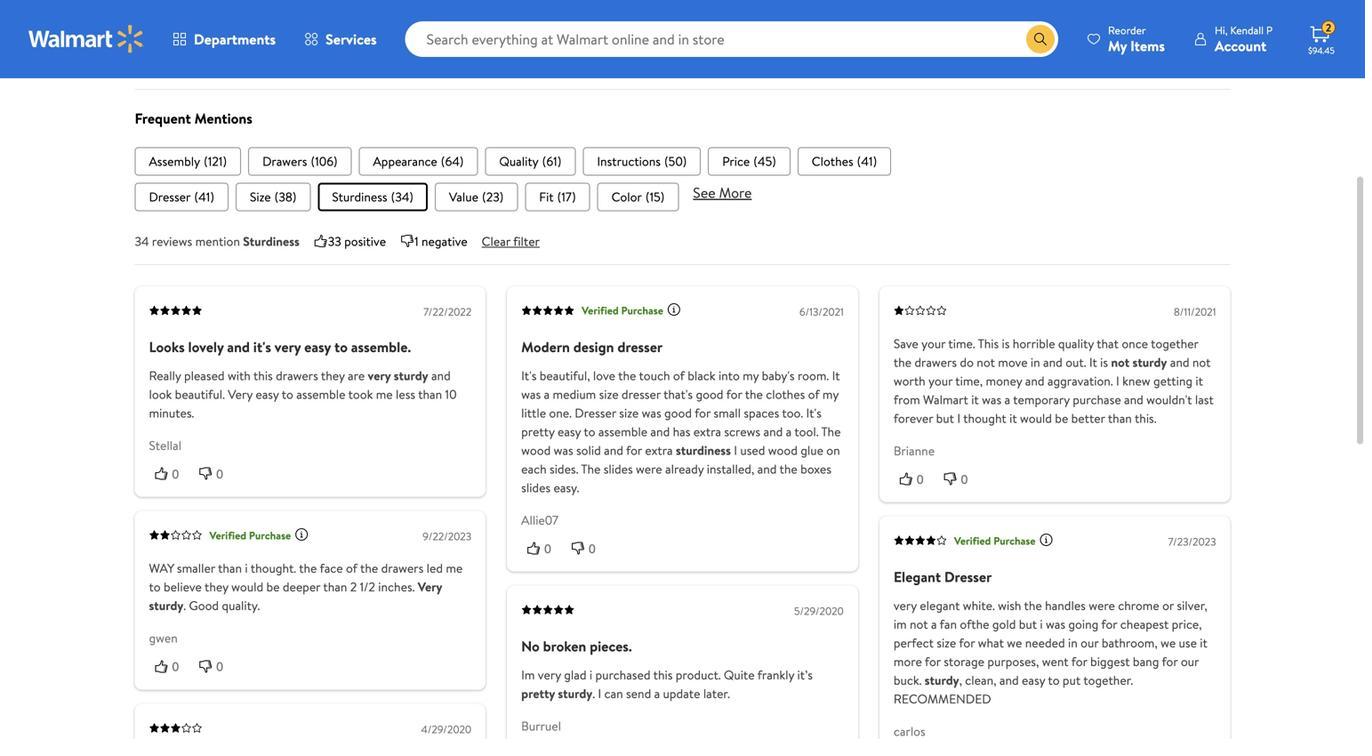 Task type: vqa. For each thing, say whether or not it's contained in the screenshot.
put
yes



Task type: describe. For each thing, give the bounding box(es) containing it.
0 button down easy.
[[566, 539, 610, 558]]

i for way smaller than i thought. the face of the drawers led me to believe they would be deeper than 2 1/2 inches.
[[245, 560, 248, 577]]

purchase for elegant dresser
[[994, 533, 1036, 548]]

list containing assembly
[[135, 147, 1231, 176]]

0 vertical spatial they
[[321, 367, 345, 384]]

stellal
[[149, 437, 182, 454]]

but inside the "very elegant white. wish the handles were chrome or silver, im not a fan ofthe gold but i was going for cheapest price, perfect size for what we needed in our bathroom, we use it more for storage purposes, went for biggest bang for our buck."
[[1019, 616, 1037, 633]]

sturdiness inside see more list
[[332, 188, 387, 205]]

that
[[1097, 335, 1119, 352]]

price,
[[1172, 616, 1202, 633]]

for left small
[[695, 404, 711, 421]]

0 vertical spatial is
[[1002, 335, 1010, 352]]

list item containing price
[[708, 147, 791, 176]]

Walmart Site-Wide search field
[[405, 21, 1059, 57]]

once
[[1122, 335, 1148, 352]]

(45)
[[754, 152, 776, 170]]

be inside way smaller than i thought. the face of the drawers led me to believe they would be deeper than 2 1/2 inches.
[[266, 578, 280, 596]]

6/13/2021
[[800, 304, 844, 319]]

chrome
[[1118, 597, 1160, 614]]

look
[[149, 385, 172, 403]]

it's
[[253, 337, 271, 357]]

smaller
[[177, 560, 215, 577]]

i left "knew"
[[1116, 372, 1120, 389]]

2 vertical spatial dresser
[[945, 567, 992, 587]]

list item containing dresser
[[135, 183, 229, 211]]

very inside the im very glad i purchased this product. quite frankly it's pretty sturdy . i can send a update later.
[[538, 666, 561, 684]]

my
[[1108, 36, 1127, 56]]

this.
[[1135, 409, 1157, 427]]

7/22/2022
[[424, 304, 472, 319]]

Search search field
[[405, 21, 1059, 57]]

time.
[[949, 335, 976, 352]]

verified purchase information image for elegant dresser
[[1039, 533, 1054, 547]]

2 we from the left
[[1161, 634, 1176, 652]]

negative
[[422, 232, 468, 250]]

a inside and not worth your time, money and aggravation. i knew getting it from walmart it was a temporary purchase and wouldn't last forever but i thought it would be better than this.
[[1005, 391, 1011, 408]]

fit
[[539, 188, 554, 205]]

and inside and look beautiful. very easy to assemble took me less than 10 minutes.
[[431, 367, 451, 384]]

your inside and not worth your time, money and aggravation. i knew getting it from walmart it was a temporary purchase and wouldn't last forever but i thought it would be better than this.
[[929, 372, 953, 389]]

sturdy inside the im very glad i purchased this product. quite frankly it's pretty sturdy . i can send a update later.
[[558, 685, 593, 703]]

the inside it's beautiful, love the touch of black into my baby's room. it was a medium size dresser that's good for the clothes of my little one. dresser size was good for small spaces too. it's pretty easy to assemble and has extra screws and a tool. the wood was solid and for extra
[[821, 423, 841, 440]]

frankly
[[758, 666, 795, 684]]

1 vertical spatial good
[[664, 404, 692, 421]]

forever
[[894, 409, 933, 427]]

0 horizontal spatial verified purchase
[[209, 528, 291, 543]]

it inside it's beautiful, love the touch of black into my baby's room. it was a medium size dresser that's good for the clothes of my little one. dresser size was good for small spaces too. it's pretty easy to assemble and has extra screws and a tool. the wood was solid and for extra
[[832, 367, 840, 384]]

handles
[[1045, 597, 1086, 614]]

easy inside and look beautiful. very easy to assemble took me less than 10 minutes.
[[256, 385, 279, 403]]

not down that at the right of page
[[1111, 353, 1130, 371]]

(61)
[[542, 152, 562, 170]]

for right bang
[[1162, 653, 1178, 670]]

0 button down thought
[[938, 470, 982, 488]]

assembly
[[149, 152, 200, 170]]

was up little
[[521, 385, 541, 403]]

quality (61)
[[499, 152, 562, 170]]

spaces
[[744, 404, 779, 421]]

wood inside it's beautiful, love the touch of black into my baby's room. it was a medium size dresser that's good for the clothes of my little one. dresser size was good for small spaces too. it's pretty easy to assemble and has extra screws and a tool. the wood was solid and for extra
[[521, 442, 551, 459]]

than inside and look beautiful. very easy to assemble took me less than 10 minutes.
[[418, 385, 442, 403]]

frequent
[[135, 109, 191, 128]]

1 horizontal spatial it's
[[806, 404, 822, 421]]

your inside save your time. this is horrible quality that once together the drawers do not move in and out. it is
[[922, 335, 946, 352]]

drawers inside save your time. this is horrible quality that once together the drawers do not move in and out. it is
[[915, 353, 957, 371]]

clothes
[[766, 385, 805, 403]]

1
[[415, 232, 419, 250]]

0 horizontal spatial .
[[184, 597, 186, 614]]

walmart image
[[28, 25, 144, 53]]

im
[[521, 666, 535, 684]]

frequent mentions
[[135, 109, 252, 128]]

, clean, and easy to put together. recommended
[[894, 672, 1133, 708]]

drawers (106)
[[263, 152, 338, 170]]

list item containing quality
[[485, 147, 576, 176]]

the right love
[[618, 367, 636, 384]]

and left has at bottom
[[651, 423, 670, 440]]

0 vertical spatial 2
[[1326, 20, 1332, 35]]

baby's
[[762, 367, 795, 384]]

fan
[[940, 616, 957, 633]]

0 button down gwen
[[149, 658, 193, 676]]

black
[[688, 367, 716, 384]]

it right thought
[[1010, 409, 1017, 427]]

me inside and look beautiful. very easy to assemble took me less than 10 minutes.
[[376, 385, 393, 403]]

the inside "i used wood glue on each sides. the slides were already installed, and the boxes slides easy."
[[780, 460, 798, 478]]

1 negative
[[415, 232, 468, 250]]

or
[[1163, 597, 1174, 614]]

together.
[[1084, 672, 1133, 689]]

were inside "i used wood glue on each sides. the slides were already installed, and the boxes slides easy."
[[636, 460, 662, 478]]

i for im very glad i purchased this product. quite frankly it's pretty sturdy . i can send a update later.
[[590, 666, 593, 684]]

assemble inside and look beautiful. very easy to assemble took me less than 10 minutes.
[[296, 385, 346, 403]]

no broken pieces.
[[521, 637, 632, 656]]

1 horizontal spatial size
[[619, 404, 639, 421]]

they inside way smaller than i thought. the face of the drawers led me to believe they would be deeper than 2 1/2 inches.
[[205, 578, 228, 596]]

fit (17)
[[539, 188, 576, 205]]

what
[[978, 634, 1004, 652]]

beautiful.
[[175, 385, 225, 403]]

10
[[445, 385, 457, 403]]

and down the together on the top right
[[1170, 353, 1190, 371]]

services button
[[290, 18, 391, 60]]

put
[[1063, 672, 1081, 689]]

the inside "i used wood glue on each sides. the slides were already installed, and the boxes slides easy."
[[581, 460, 601, 478]]

appearance
[[373, 152, 437, 170]]

very inside very sturdy
[[418, 578, 442, 596]]

5/29/2020
[[794, 604, 844, 619]]

a up little
[[544, 385, 550, 403]]

a inside the "very elegant white. wish the handles were chrome or silver, im not a fan ofthe gold but i was going for cheapest price, perfect size for what we needed in our bathroom, we use it more for storage purposes, went for biggest bang for our buck."
[[931, 616, 937, 633]]

,
[[959, 672, 962, 689]]

0 horizontal spatial drawers
[[276, 367, 318, 384]]

very right are
[[368, 367, 391, 384]]

0 horizontal spatial size
[[599, 385, 619, 403]]

0 vertical spatial it's
[[521, 367, 537, 384]]

silver,
[[1177, 597, 1208, 614]]

clothes
[[812, 152, 854, 170]]

see more list
[[135, 183, 1231, 211]]

0 vertical spatial slides
[[604, 460, 633, 478]]

easy.
[[554, 479, 579, 496]]

lovely
[[188, 337, 224, 357]]

0 vertical spatial of
[[673, 367, 685, 384]]

to inside and look beautiful. very easy to assemble took me less than 10 minutes.
[[282, 385, 293, 403]]

list item containing clothes
[[798, 147, 892, 176]]

. inside the im very glad i purchased this product. quite frankly it's pretty sturdy . i can send a update later.
[[593, 685, 595, 703]]

was down touch
[[642, 404, 662, 421]]

0 horizontal spatial slides
[[521, 479, 551, 496]]

0 horizontal spatial this
[[253, 367, 273, 384]]

it up "last" at the right of the page
[[1196, 372, 1204, 389]]

list item containing size
[[236, 183, 311, 211]]

love
[[593, 367, 616, 384]]

and right solid
[[604, 442, 624, 459]]

storage
[[944, 653, 985, 670]]

and down "knew"
[[1124, 391, 1144, 408]]

elegant
[[894, 567, 941, 587]]

design
[[574, 337, 614, 357]]

and up temporary
[[1025, 372, 1045, 389]]

sturdy up recommended
[[925, 672, 959, 689]]

(121)
[[204, 152, 227, 170]]

deeper
[[283, 578, 320, 596]]

0 button down stellal
[[149, 465, 193, 483]]

for down into on the right of page
[[726, 385, 742, 403]]

later.
[[703, 685, 730, 703]]

0 button down minutes. at bottom
[[193, 465, 238, 483]]

the up the 1/2
[[360, 560, 378, 577]]

(38)
[[275, 188, 297, 205]]

0 horizontal spatial our
[[1081, 634, 1099, 652]]

good
[[189, 597, 219, 614]]

2 horizontal spatial of
[[808, 385, 820, 403]]

verified purchase information image for modern design dresser
[[667, 303, 681, 317]]

together
[[1151, 335, 1199, 352]]

verified purchase for modern design dresser
[[582, 303, 663, 318]]

for up the storage
[[959, 634, 975, 652]]

elegant
[[920, 597, 960, 614]]

not inside save your time. this is horrible quality that once together the drawers do not move in and out. it is
[[977, 353, 995, 371]]

ofthe
[[960, 616, 990, 633]]

more
[[894, 653, 922, 670]]

to inside way smaller than i thought. the face of the drawers led me to believe they would be deeper than 2 1/2 inches.
[[149, 578, 161, 596]]

1 vertical spatial my
[[823, 385, 839, 403]]

list item containing sturdiness
[[318, 183, 428, 211]]

reorder my items
[[1108, 23, 1165, 56]]

. good quality.
[[184, 597, 260, 614]]

from
[[894, 391, 920, 408]]

than down face
[[323, 578, 347, 596]]

dresser inside it's beautiful, love the touch of black into my baby's room. it was a medium size dresser that's good for the clothes of my little one. dresser size was good for small spaces too. it's pretty easy to assemble and has extra screws and a tool. the wood was solid and for extra
[[575, 404, 616, 421]]

(50)
[[664, 152, 687, 170]]

very right it's
[[275, 337, 301, 357]]

dresser inside it's beautiful, love the touch of black into my baby's room. it was a medium size dresser that's good for the clothes of my little one. dresser size was good for small spaces too. it's pretty easy to assemble and has extra screws and a tool. the wood was solid and for extra
[[622, 385, 661, 403]]

no
[[521, 637, 540, 656]]

clear filter button
[[482, 232, 540, 250]]

broken
[[543, 637, 586, 656]]

(34)
[[391, 188, 414, 205]]

glue
[[801, 442, 824, 459]]

into
[[719, 367, 740, 384]]

quite
[[724, 666, 755, 684]]

in inside save your time. this is horrible quality that once together the drawers do not move in and out. it is
[[1031, 353, 1041, 371]]

list item containing fit
[[525, 183, 590, 211]]

1 horizontal spatial extra
[[694, 423, 721, 440]]

0 horizontal spatial verified purchase information image
[[295, 528, 309, 542]]

thought.
[[251, 560, 296, 577]]

(15)
[[646, 188, 665, 205]]

sides.
[[550, 460, 579, 478]]

glad
[[564, 666, 587, 684]]

me inside way smaller than i thought. the face of the drawers led me to believe they would be deeper than 2 1/2 inches.
[[446, 560, 463, 577]]

list item containing appearance
[[359, 147, 478, 176]]

easy inside it's beautiful, love the touch of black into my baby's room. it was a medium size dresser that's good for the clothes of my little one. dresser size was good for small spaces too. it's pretty easy to assemble and has extra screws and a tool. the wood was solid and for extra
[[558, 423, 581, 440]]

getting
[[1154, 372, 1193, 389]]

verified for modern
[[582, 303, 619, 318]]

and left it's
[[227, 337, 250, 357]]

brianne
[[894, 442, 935, 459]]

bang
[[1133, 653, 1159, 670]]

dresser inside see more list
[[149, 188, 191, 205]]

of inside way smaller than i thought. the face of the drawers led me to believe they would be deeper than 2 1/2 inches.
[[346, 560, 358, 577]]

it inside the "very elegant white. wish the handles were chrome or silver, im not a fan ofthe gold but i was going for cheapest price, perfect size for what we needed in our bathroom, we use it more for storage purposes, went for biggest bang for our buck."
[[1200, 634, 1208, 652]]

drawers inside way smaller than i thought. the face of the drawers led me to believe they would be deeper than 2 1/2 inches.
[[381, 560, 424, 577]]

for right solid
[[626, 442, 642, 459]]

1 vertical spatial is
[[1101, 353, 1108, 371]]

0 horizontal spatial purchase
[[249, 528, 291, 543]]

9/22/2023
[[423, 529, 472, 544]]

to inside it's beautiful, love the touch of black into my baby's room. it was a medium size dresser that's good for the clothes of my little one. dresser size was good for small spaces too. it's pretty easy to assemble and has extra screws and a tool. the wood was solid and for extra
[[584, 423, 596, 440]]

quality.
[[222, 597, 260, 614]]

i down walmart
[[957, 409, 961, 427]]

price
[[723, 152, 750, 170]]

0 horizontal spatial verified
[[209, 528, 246, 543]]

size inside the "very elegant white. wish the handles were chrome or silver, im not a fan ofthe gold but i was going for cheapest price, perfect size for what we needed in our bathroom, we use it more for storage purposes, went for biggest bang for our buck."
[[937, 634, 956, 652]]

the up deeper
[[299, 560, 317, 577]]

i inside the im very glad i purchased this product. quite frankly it's pretty sturdy . i can send a update later.
[[598, 685, 601, 703]]



Task type: locate. For each thing, give the bounding box(es) containing it.
1 vertical spatial dresser
[[575, 404, 616, 421]]

0 horizontal spatial wood
[[521, 442, 551, 459]]

to left put
[[1048, 672, 1060, 689]]

2 horizontal spatial drawers
[[915, 353, 957, 371]]

list item up (34)
[[359, 147, 478, 176]]

i
[[1116, 372, 1120, 389], [957, 409, 961, 427], [734, 442, 737, 459], [598, 685, 601, 703]]

1 horizontal spatial .
[[593, 685, 595, 703]]

in down horrible
[[1031, 353, 1041, 371]]

would inside way smaller than i thought. the face of the drawers led me to believe they would be deeper than 2 1/2 inches.
[[231, 578, 263, 596]]

1 vertical spatial but
[[1019, 616, 1037, 633]]

verified purchase up thought.
[[209, 528, 291, 543]]

0 vertical spatial dresser
[[618, 337, 663, 357]]

1 horizontal spatial this
[[654, 666, 673, 684]]

1 vertical spatial 2
[[350, 578, 357, 596]]

1 vertical spatial in
[[1068, 634, 1078, 652]]

our down use
[[1181, 653, 1199, 670]]

1 we from the left
[[1007, 634, 1022, 652]]

. down believe
[[184, 597, 186, 614]]

of up that's
[[673, 367, 685, 384]]

hi, kendall p account
[[1215, 23, 1273, 56]]

verified up elegant dresser at right
[[954, 533, 991, 548]]

33
[[328, 232, 341, 250]]

very down with
[[228, 385, 253, 403]]

0 horizontal spatial assemble
[[296, 385, 346, 403]]

for right more
[[925, 653, 941, 670]]

1 vertical spatial would
[[231, 578, 263, 596]]

can
[[604, 685, 623, 703]]

but inside and not worth your time, money and aggravation. i knew getting it from walmart it was a temporary purchase and wouldn't last forever but i thought it would be better than this.
[[936, 409, 954, 427]]

good down black
[[696, 385, 724, 403]]

sturdy up less
[[394, 367, 428, 384]]

departments button
[[158, 18, 290, 60]]

and down the purposes,
[[1000, 672, 1019, 689]]

1 horizontal spatial slides
[[604, 460, 633, 478]]

not down the this
[[977, 353, 995, 371]]

list
[[135, 147, 1231, 176]]

0 vertical spatial pretty
[[521, 423, 555, 440]]

a right send
[[654, 685, 660, 703]]

pretty inside it's beautiful, love the touch of black into my baby's room. it was a medium size dresser that's good for the clothes of my little one. dresser size was good for small spaces too. it's pretty easy to assemble and has extra screws and a tool. the wood was solid and for extra
[[521, 423, 555, 440]]

was inside the "very elegant white. wish the handles were chrome or silver, im not a fan ofthe gold but i was going for cheapest price, perfect size for what we needed in our bathroom, we use it more for storage purposes, went for biggest bang for our buck."
[[1046, 616, 1066, 633]]

0 button down . good quality. on the left
[[193, 658, 238, 676]]

0 horizontal spatial sturdiness
[[243, 232, 300, 250]]

verified purchase for elegant dresser
[[954, 533, 1036, 548]]

purchased
[[596, 666, 651, 684]]

screws
[[724, 423, 761, 440]]

a inside the im very glad i purchased this product. quite frankly it's pretty sturdy . i can send a update later.
[[654, 685, 660, 703]]

were up going
[[1089, 597, 1115, 614]]

value (23)
[[449, 188, 504, 205]]

to up solid
[[584, 423, 596, 440]]

aggravation.
[[1048, 372, 1113, 389]]

tool.
[[795, 423, 819, 440]]

sturdy inside very sturdy
[[149, 597, 184, 614]]

and left out.
[[1043, 353, 1063, 371]]

not inside the "very elegant white. wish the handles were chrome or silver, im not a fan ofthe gold but i was going for cheapest price, perfect size for what we needed in our bathroom, we use it more for storage purposes, went for biggest bang for our buck."
[[910, 616, 928, 633]]

than
[[418, 385, 442, 403], [1108, 409, 1132, 427], [218, 560, 242, 577], [323, 578, 347, 596]]

slides down each
[[521, 479, 551, 496]]

minutes.
[[149, 404, 194, 421]]

0 horizontal spatial my
[[743, 367, 759, 384]]

1 horizontal spatial verified
[[582, 303, 619, 318]]

sturdiness down size (38) at the top left
[[243, 232, 300, 250]]

instructions (50)
[[597, 152, 687, 170]]

list item containing color
[[597, 183, 679, 211]]

not
[[977, 353, 995, 371], [1111, 353, 1130, 371], [1193, 353, 1211, 371], [910, 616, 928, 633]]

drawers down looks lovely and it's very easy to assemble.
[[276, 367, 318, 384]]

0 vertical spatial were
[[636, 460, 662, 478]]

was up thought
[[982, 391, 1002, 408]]

1 horizontal spatial the
[[821, 423, 841, 440]]

going
[[1069, 616, 1099, 633]]

wood left glue
[[768, 442, 798, 459]]

my down room.
[[823, 385, 839, 403]]

easy down one.
[[558, 423, 581, 440]]

size (38)
[[250, 188, 297, 205]]

1 vertical spatial pretty
[[521, 685, 555, 703]]

purchase for modern design dresser
[[621, 303, 663, 318]]

than inside and not worth your time, money and aggravation. i knew getting it from walmart it was a temporary purchase and wouldn't last forever but i thought it would be better than this.
[[1108, 409, 1132, 427]]

update
[[663, 685, 700, 703]]

i inside way smaller than i thought. the face of the drawers led me to believe they would be deeper than 2 1/2 inches.
[[245, 560, 248, 577]]

list item down (61)
[[525, 183, 590, 211]]

1 horizontal spatial my
[[823, 385, 839, 403]]

1 horizontal spatial verified purchase information image
[[667, 303, 681, 317]]

it
[[1090, 353, 1098, 371], [832, 367, 840, 384]]

not inside and not worth your time, money and aggravation. i knew getting it from walmart it was a temporary purchase and wouldn't last forever but i thought it would be better than this.
[[1193, 353, 1211, 371]]

1 pretty from the top
[[521, 423, 555, 440]]

0 vertical spatial this
[[253, 367, 273, 384]]

(41) for dresser (41)
[[194, 188, 214, 205]]

1 horizontal spatial they
[[321, 367, 345, 384]]

0 horizontal spatial were
[[636, 460, 662, 478]]

wood inside "i used wood glue on each sides. the slides were already installed, and the boxes slides easy."
[[768, 442, 798, 459]]

2 wood from the left
[[768, 442, 798, 459]]

biggest
[[1091, 653, 1130, 670]]

1 horizontal spatial it
[[1090, 353, 1098, 371]]

0 vertical spatial dresser
[[149, 188, 191, 205]]

and down spaces
[[764, 423, 783, 440]]

the down save on the top right of page
[[894, 353, 912, 371]]

1 vertical spatial size
[[619, 404, 639, 421]]

1 vertical spatial be
[[266, 578, 280, 596]]

list item down the drawers
[[236, 183, 311, 211]]

1 vertical spatial of
[[808, 385, 820, 403]]

1 horizontal spatial would
[[1020, 409, 1052, 427]]

0 horizontal spatial the
[[581, 460, 601, 478]]

0 button down allie07
[[521, 539, 566, 558]]

easy inside , clean, and easy to put together. recommended
[[1022, 672, 1045, 689]]

list item down the (64)
[[435, 183, 518, 211]]

1 horizontal spatial i
[[590, 666, 593, 684]]

1 horizontal spatial (41)
[[857, 152, 877, 170]]

1 horizontal spatial drawers
[[381, 560, 424, 577]]

0 button down brianne at the bottom right of the page
[[894, 470, 938, 488]]

0 horizontal spatial is
[[1002, 335, 1010, 352]]

easy
[[304, 337, 331, 357], [256, 385, 279, 403], [558, 423, 581, 440], [1022, 672, 1045, 689]]

reorder
[[1108, 23, 1146, 38]]

0 horizontal spatial we
[[1007, 634, 1022, 652]]

2 left the 1/2
[[350, 578, 357, 596]]

0 vertical spatial the
[[821, 423, 841, 440]]

0 horizontal spatial me
[[376, 385, 393, 403]]

than left this.
[[1108, 409, 1132, 427]]

1 horizontal spatial in
[[1068, 634, 1078, 652]]

list item up color (15)
[[583, 147, 701, 176]]

the inside save your time. this is horrible quality that once together the drawers do not move in and out. it is
[[894, 353, 912, 371]]

has
[[673, 423, 691, 440]]

to down really pleased with this drawers they are very sturdy
[[282, 385, 293, 403]]

. left can
[[593, 685, 595, 703]]

1 horizontal spatial me
[[446, 560, 463, 577]]

2 horizontal spatial dresser
[[945, 567, 992, 587]]

0 vertical spatial be
[[1055, 409, 1069, 427]]

pretty inside the im very glad i purchased this product. quite frankly it's pretty sturdy . i can send a update later.
[[521, 685, 555, 703]]

gold
[[993, 616, 1016, 633]]

that's
[[664, 385, 693, 403]]

0 horizontal spatial good
[[664, 404, 692, 421]]

instructions
[[597, 152, 661, 170]]

purchase up modern design dresser
[[621, 303, 663, 318]]

1 horizontal spatial very
[[418, 578, 442, 596]]

me right led
[[446, 560, 463, 577]]

0 vertical spatial would
[[1020, 409, 1052, 427]]

pleased
[[184, 367, 225, 384]]

assemble down really pleased with this drawers they are very sturdy
[[296, 385, 346, 403]]

it
[[1196, 372, 1204, 389], [972, 391, 979, 408], [1010, 409, 1017, 427], [1200, 634, 1208, 652]]

0 vertical spatial (41)
[[857, 152, 877, 170]]

2 horizontal spatial purchase
[[994, 533, 1036, 548]]

drawers left the do
[[915, 353, 957, 371]]

is right the this
[[1002, 335, 1010, 352]]

small
[[714, 404, 741, 421]]

believe
[[164, 578, 202, 596]]

0
[[172, 467, 179, 481], [216, 467, 223, 481], [917, 472, 924, 486], [961, 472, 968, 486], [545, 542, 551, 556], [589, 542, 596, 556], [172, 660, 179, 674], [216, 660, 223, 674]]

horrible
[[1013, 335, 1056, 352]]

for up put
[[1072, 653, 1088, 670]]

list item containing drawers
[[248, 147, 352, 176]]

i used wood glue on each sides. the slides were already installed, and the boxes slides easy.
[[521, 442, 840, 496]]

very right im
[[538, 666, 561, 684]]

verified for elegant
[[954, 533, 991, 548]]

1 horizontal spatial purchase
[[621, 303, 663, 318]]

1 horizontal spatial 2
[[1326, 20, 1332, 35]]

size
[[250, 188, 271, 205]]

were left the already
[[636, 460, 662, 478]]

of right face
[[346, 560, 358, 577]]

easy down really pleased with this drawers they are very sturdy
[[256, 385, 279, 403]]

(41) right clothes
[[857, 152, 877, 170]]

were inside the "very elegant white. wish the handles were chrome or silver, im not a fan ofthe gold but i was going for cheapest price, perfect size for what we needed in our bathroom, we use it more for storage purposes, went for biggest bang for our buck."
[[1089, 597, 1115, 614]]

0 horizontal spatial extra
[[645, 442, 673, 459]]

0 horizontal spatial of
[[346, 560, 358, 577]]

money
[[986, 372, 1022, 389]]

slides
[[604, 460, 633, 478], [521, 479, 551, 496]]

not sturdy
[[1111, 353, 1167, 371]]

1 horizontal spatial but
[[1019, 616, 1037, 633]]

sturdy up "knew"
[[1133, 353, 1167, 371]]

they left are
[[321, 367, 345, 384]]

1 vertical spatial our
[[1181, 653, 1199, 670]]

burruel
[[521, 718, 561, 735]]

for right going
[[1102, 616, 1118, 633]]

i inside "i used wood glue on each sides. the slides were already installed, and the boxes slides easy."
[[734, 442, 737, 459]]

search icon image
[[1034, 32, 1048, 46]]

0 vertical spatial size
[[599, 385, 619, 403]]

(41) for clothes (41)
[[857, 152, 877, 170]]

one.
[[549, 404, 572, 421]]

allie07
[[521, 511, 559, 529]]

it's up tool.
[[806, 404, 822, 421]]

p
[[1267, 23, 1273, 38]]

34 reviews mention sturdiness
[[135, 232, 300, 250]]

in inside the "very elegant white. wish the handles were chrome or silver, im not a fan ofthe gold but i was going for cheapest price, perfect size for what we needed in our bathroom, we use it more for storage purposes, went for biggest bang for our buck."
[[1068, 634, 1078, 652]]

quality
[[1059, 335, 1094, 352]]

be inside and not worth your time, money and aggravation. i knew getting it from walmart it was a temporary purchase and wouldn't last forever but i thought it would be better than this.
[[1055, 409, 1069, 427]]

assemble inside it's beautiful, love the touch of black into my baby's room. it was a medium size dresser that's good for the clothes of my little one. dresser size was good for small spaces too. it's pretty easy to assemble and has extra screws and a tool. the wood was solid and for extra
[[599, 423, 648, 440]]

1 horizontal spatial of
[[673, 367, 685, 384]]

this inside the im very glad i purchased this product. quite frankly it's pretty sturdy . i can send a update later.
[[654, 666, 673, 684]]

list item up (38)
[[248, 147, 352, 176]]

i right glad
[[590, 666, 593, 684]]

and inside "i used wood glue on each sides. the slides were already installed, and the boxes slides easy."
[[758, 460, 777, 478]]

7/23/2023
[[1169, 534, 1216, 550]]

1 horizontal spatial our
[[1181, 653, 1199, 670]]

a left tool.
[[786, 423, 792, 440]]

white.
[[963, 597, 995, 614]]

save your time. this is horrible quality that once together the drawers do not move in and out. it is
[[894, 335, 1199, 371]]

2 pretty from the top
[[521, 685, 555, 703]]

1 vertical spatial .
[[593, 685, 595, 703]]

than right smaller
[[218, 560, 242, 577]]

2 inside way smaller than i thought. the face of the drawers led me to believe they would be deeper than 2 1/2 inches.
[[350, 578, 357, 596]]

dresser up touch
[[618, 337, 663, 357]]

your up walmart
[[929, 372, 953, 389]]

way
[[149, 560, 174, 577]]

i inside the "very elegant white. wish the handles were chrome or silver, im not a fan ofthe gold but i was going for cheapest price, perfect size for what we needed in our bathroom, we use it more for storage purposes, went for biggest bang for our buck."
[[1040, 616, 1043, 633]]

(41) inside see more list
[[194, 188, 214, 205]]

0 horizontal spatial it's
[[521, 367, 537, 384]]

2 vertical spatial of
[[346, 560, 358, 577]]

1 vertical spatial me
[[446, 560, 463, 577]]

purposes,
[[988, 653, 1039, 670]]

0 vertical spatial my
[[743, 367, 759, 384]]

touch
[[639, 367, 670, 384]]

verified purchase
[[582, 303, 663, 318], [209, 528, 291, 543], [954, 533, 1036, 548]]

pretty down little
[[521, 423, 555, 440]]

0 horizontal spatial dresser
[[149, 188, 191, 205]]

verified purchase information image
[[667, 303, 681, 317], [295, 528, 309, 542], [1039, 533, 1054, 547]]

0 horizontal spatial but
[[936, 409, 954, 427]]

move
[[998, 353, 1028, 371]]

list item
[[135, 147, 241, 176], [248, 147, 352, 176], [359, 147, 478, 176], [485, 147, 576, 176], [583, 147, 701, 176], [708, 147, 791, 176], [798, 147, 892, 176], [135, 183, 229, 211], [236, 183, 311, 211], [318, 183, 428, 211], [435, 183, 518, 211], [525, 183, 590, 211], [597, 183, 679, 211]]

the up the on on the right bottom
[[821, 423, 841, 440]]

led
[[427, 560, 443, 577]]

i up needed
[[1040, 616, 1043, 633]]

looks
[[149, 337, 185, 357]]

really pleased with this drawers they are very sturdy
[[149, 367, 428, 384]]

good
[[696, 385, 724, 403], [664, 404, 692, 421]]

1 horizontal spatial is
[[1101, 353, 1108, 371]]

modern design dresser
[[521, 337, 663, 357]]

be down thought.
[[266, 578, 280, 596]]

verified up design
[[582, 303, 619, 318]]

was up sides. on the bottom
[[554, 442, 573, 459]]

dresser up white.
[[945, 567, 992, 587]]

list item containing assembly
[[135, 147, 241, 176]]

recommended
[[894, 690, 992, 708]]

0 horizontal spatial would
[[231, 578, 263, 596]]

easy up really pleased with this drawers they are very sturdy
[[304, 337, 331, 357]]

1 horizontal spatial dresser
[[575, 404, 616, 421]]

very inside and look beautiful. very easy to assemble took me less than 10 minutes.
[[228, 385, 253, 403]]

0 horizontal spatial (41)
[[194, 188, 214, 205]]

very inside the "very elegant white. wish the handles were chrome or silver, im not a fan ofthe gold but i was going for cheapest price, perfect size for what we needed in our bathroom, we use it more for storage purposes, went for biggest bang for our buck."
[[894, 597, 917, 614]]

it down the time,
[[972, 391, 979, 408]]

0 horizontal spatial it
[[832, 367, 840, 384]]

dresser down touch
[[622, 385, 661, 403]]

it inside save your time. this is horrible quality that once together the drawers do not move in and out. it is
[[1090, 353, 1098, 371]]

clean,
[[965, 672, 997, 689]]

the inside the "very elegant white. wish the handles were chrome or silver, im not a fan ofthe gold but i was going for cheapest price, perfect size for what we needed in our bathroom, we use it more for storage purposes, went for biggest bang for our buck."
[[1024, 597, 1042, 614]]

to inside , clean, and easy to put together. recommended
[[1048, 672, 1060, 689]]

1 vertical spatial they
[[205, 578, 228, 596]]

clothes (41)
[[812, 152, 877, 170]]

a down money
[[1005, 391, 1011, 408]]

purchase
[[621, 303, 663, 318], [249, 528, 291, 543], [994, 533, 1036, 548]]

this up update
[[654, 666, 673, 684]]

very up im
[[894, 597, 917, 614]]

(41) down (121) at left top
[[194, 188, 214, 205]]

0 horizontal spatial they
[[205, 578, 228, 596]]

purchase
[[1073, 391, 1121, 408]]

room.
[[798, 367, 829, 384]]

0 vertical spatial your
[[922, 335, 946, 352]]

face
[[320, 560, 343, 577]]

was
[[521, 385, 541, 403], [982, 391, 1002, 408], [642, 404, 662, 421], [554, 442, 573, 459], [1046, 616, 1066, 633]]

be left better
[[1055, 409, 1069, 427]]

bathroom,
[[1102, 634, 1158, 652]]

and inside , clean, and easy to put together. recommended
[[1000, 672, 1019, 689]]

0 horizontal spatial very
[[228, 385, 253, 403]]

1 vertical spatial sturdiness
[[243, 232, 300, 250]]

kendall
[[1231, 23, 1264, 38]]

dresser down medium at bottom
[[575, 404, 616, 421]]

to down way on the bottom of page
[[149, 578, 161, 596]]

little
[[521, 404, 546, 421]]

purchase up thought.
[[249, 528, 291, 543]]

0 vertical spatial good
[[696, 385, 724, 403]]

(106)
[[311, 152, 338, 170]]

0 vertical spatial but
[[936, 409, 954, 427]]

i inside the im very glad i purchased this product. quite frankly it's pretty sturdy . i can send a update later.
[[590, 666, 593, 684]]

drawers
[[263, 152, 307, 170]]

and inside save your time. this is horrible quality that once together the drawers do not move in and out. it is
[[1043, 353, 1063, 371]]

took
[[348, 385, 373, 403]]

extra
[[694, 423, 721, 440], [645, 442, 673, 459]]

quality
[[499, 152, 539, 170]]

0 vertical spatial i
[[245, 560, 248, 577]]

very elegant white. wish the handles were chrome or silver, im not a fan ofthe gold but i was going for cheapest price, perfect size for what we needed in our bathroom, we use it more for storage purposes, went for biggest bang for our buck.
[[894, 597, 1208, 689]]

to left assemble.
[[334, 337, 348, 357]]

too.
[[782, 404, 803, 421]]

2 horizontal spatial size
[[937, 634, 956, 652]]

was inside and not worth your time, money and aggravation. i knew getting it from walmart it was a temporary purchase and wouldn't last forever but i thought it would be better than this.
[[982, 391, 1002, 408]]

size
[[599, 385, 619, 403], [619, 404, 639, 421], [937, 634, 956, 652]]

list item containing instructions
[[583, 147, 701, 176]]

the up spaces
[[745, 385, 763, 403]]

2 vertical spatial i
[[590, 666, 593, 684]]

1 vertical spatial slides
[[521, 479, 551, 496]]

would inside and not worth your time, money and aggravation. i knew getting it from walmart it was a temporary purchase and wouldn't last forever but i thought it would be better than this.
[[1020, 409, 1052, 427]]

verified purchase up design
[[582, 303, 663, 318]]

and look beautiful. very easy to assemble took me less than 10 minutes.
[[149, 367, 457, 421]]

1 vertical spatial extra
[[645, 442, 673, 459]]

1 wood from the left
[[521, 442, 551, 459]]

we up the purposes,
[[1007, 634, 1022, 652]]

product.
[[676, 666, 721, 684]]

better
[[1072, 409, 1105, 427]]

1 horizontal spatial were
[[1089, 597, 1115, 614]]

perfect
[[894, 634, 934, 652]]

0 button
[[149, 465, 193, 483], [193, 465, 238, 483], [894, 470, 938, 488], [938, 470, 982, 488], [521, 539, 566, 558], [566, 539, 610, 558], [149, 658, 193, 676], [193, 658, 238, 676]]

0 horizontal spatial be
[[266, 578, 280, 596]]

good down that's
[[664, 404, 692, 421]]

very
[[275, 337, 301, 357], [368, 367, 391, 384], [894, 597, 917, 614], [538, 666, 561, 684]]

1 horizontal spatial good
[[696, 385, 724, 403]]

very sturdy
[[149, 578, 442, 614]]

2 horizontal spatial verified purchase information image
[[1039, 533, 1054, 547]]

list item containing value
[[435, 183, 518, 211]]

it's down modern
[[521, 367, 537, 384]]



